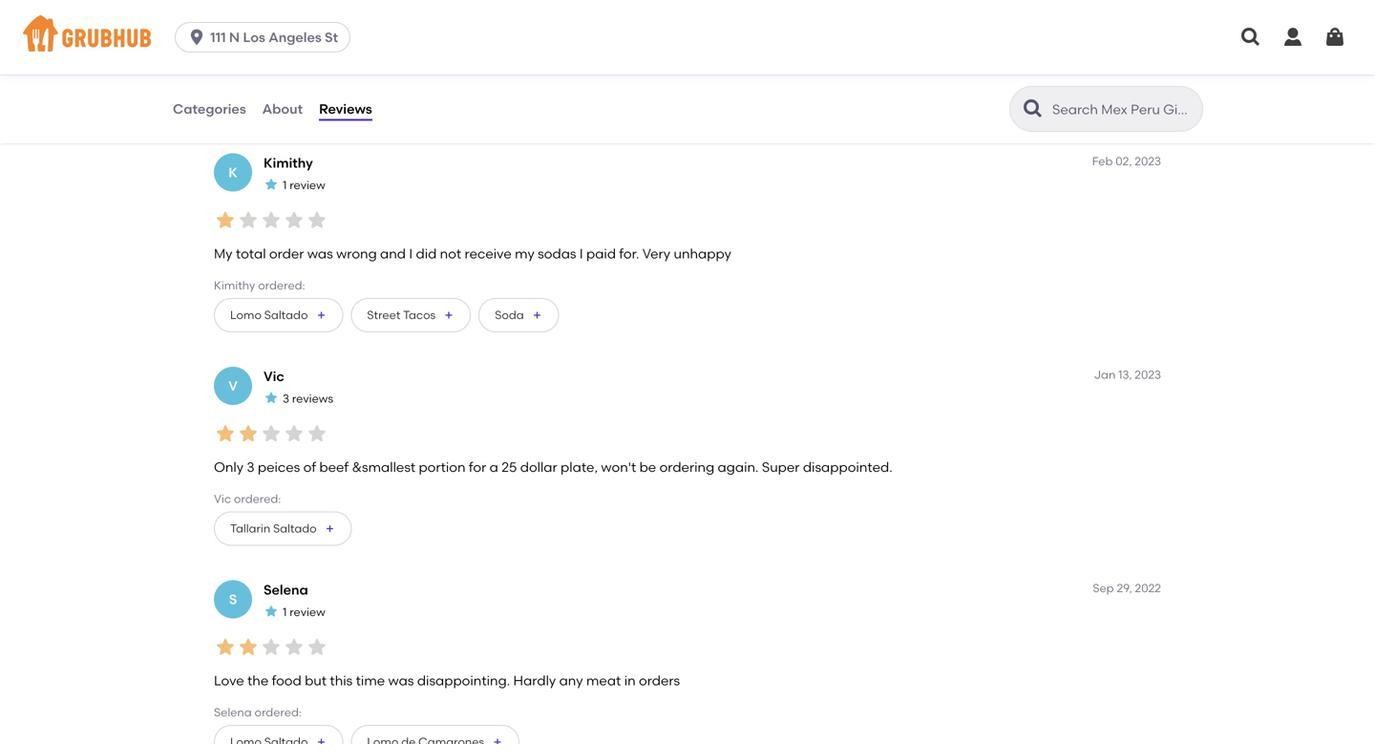 Task type: locate. For each thing, give the bounding box(es) containing it.
1 horizontal spatial selena
[[264, 582, 308, 598]]

plate,
[[561, 459, 598, 475]]

i
[[409, 246, 413, 262], [580, 246, 583, 262]]

1 vertical spatial selena
[[214, 705, 252, 719]]

1 1 from the top
[[283, 178, 287, 192]]

good
[[225, 18, 262, 35]]

soda button
[[479, 298, 560, 333]]

v
[[229, 378, 238, 394]]

was right this on the left of page
[[388, 673, 414, 689]]

selena
[[264, 582, 308, 598], [214, 705, 252, 719]]

ordered: down the
[[255, 705, 302, 719]]

vic
[[264, 368, 285, 385], [214, 492, 231, 506]]

st
[[325, 29, 338, 45]]

2023 for only 3 peices of beef &smallest portion for a 25 dollar plate, won't be ordering again. super disappointed.
[[1135, 368, 1162, 382]]

1 review
[[283, 178, 326, 192], [283, 605, 326, 619]]

0 horizontal spatial kimithy
[[214, 278, 255, 292]]

plus icon image right tallarin saltado
[[325, 523, 336, 535]]

a
[[490, 459, 499, 475]]

0 vertical spatial time
[[339, 18, 368, 35]]

on
[[316, 18, 335, 35]]

ordered: up the tallarin
[[234, 492, 281, 506]]

0 vertical spatial 1 review
[[283, 178, 326, 192]]

0 horizontal spatial 3
[[247, 459, 255, 475]]

vic down only on the bottom left of page
[[214, 492, 231, 506]]

1 review from the top
[[290, 178, 326, 192]]

1 horizontal spatial i
[[580, 246, 583, 262]]

food down good
[[225, 38, 255, 54]]

saltado for tallarin saltado
[[273, 522, 317, 536]]

beef
[[319, 459, 349, 475]]

1 vertical spatial 2023
[[1135, 368, 1162, 382]]

reviews
[[319, 101, 372, 117]]

plus icon image
[[316, 310, 327, 321], [444, 310, 455, 321], [532, 310, 543, 321], [325, 523, 336, 535], [316, 737, 327, 744], [492, 737, 504, 744]]

time inside the on time delivery
[[339, 18, 368, 35]]

plus icon image inside lomo saltado button
[[316, 310, 327, 321]]

0 horizontal spatial vic
[[214, 492, 231, 506]]

0 vertical spatial ordered:
[[258, 278, 305, 292]]

1 review up order
[[283, 178, 326, 192]]

0 vertical spatial 3
[[283, 392, 289, 405]]

0 vertical spatial was
[[307, 246, 333, 262]]

1 vertical spatial kimithy
[[214, 278, 255, 292]]

of
[[303, 459, 316, 475]]

1 vertical spatial review
[[290, 605, 326, 619]]

i left did
[[409, 246, 413, 262]]

kimithy for kimithy ordered:
[[214, 278, 255, 292]]

reviews button
[[318, 75, 373, 143]]

2 2023 from the top
[[1135, 368, 1162, 382]]

1
[[283, 178, 287, 192], [283, 605, 287, 619]]

2023 right 02,
[[1135, 154, 1162, 168]]

plus icon image right tacos
[[444, 310, 455, 321]]

1 vertical spatial 1 review
[[283, 605, 326, 619]]

review up but
[[290, 605, 326, 619]]

time up delivery
[[339, 18, 368, 35]]

1 review up but
[[283, 605, 326, 619]]

selena right the s at left bottom
[[264, 582, 308, 598]]

svg image left svg icon
[[1240, 26, 1263, 49]]

1 horizontal spatial svg image
[[1240, 26, 1263, 49]]

street
[[367, 308, 401, 322]]

svg image right svg icon
[[1324, 26, 1347, 49]]

orders
[[639, 673, 680, 689]]

2023
[[1135, 154, 1162, 168], [1135, 368, 1162, 382]]

order
[[269, 246, 304, 262]]

but
[[305, 673, 327, 689]]

plus icon image right soda
[[532, 310, 543, 321]]

1 vertical spatial vic
[[214, 492, 231, 506]]

111 n los angeles st button
[[175, 22, 358, 53]]

111 n los angeles st
[[210, 29, 338, 45]]

plus icon image inside soda button
[[532, 310, 543, 321]]

tallarin
[[230, 522, 271, 536]]

0 vertical spatial food
[[225, 38, 255, 54]]

selena down love
[[214, 705, 252, 719]]

2023 right 13,
[[1135, 368, 1162, 382]]

saltado
[[264, 308, 308, 322], [273, 522, 317, 536]]

2 review from the top
[[290, 605, 326, 619]]

0 vertical spatial 2023
[[1135, 154, 1162, 168]]

time
[[339, 18, 368, 35], [356, 673, 385, 689]]

1 vertical spatial was
[[388, 673, 414, 689]]

kimithy
[[264, 155, 313, 171], [214, 278, 255, 292]]

vic ordered:
[[214, 492, 281, 506]]

ordered: up lomo saltado button
[[258, 278, 305, 292]]

0 vertical spatial review
[[290, 178, 326, 192]]

not
[[440, 246, 462, 262]]

ordered: for peices
[[234, 492, 281, 506]]

kimithy down about 'button'
[[264, 155, 313, 171]]

was right order
[[307, 246, 333, 262]]

29,
[[1117, 582, 1133, 595]]

3 left reviews
[[283, 392, 289, 405]]

plus icon image inside tallarin saltado button
[[325, 523, 336, 535]]

tallarin saltado button
[[214, 512, 352, 546]]

review
[[290, 178, 326, 192], [290, 605, 326, 619]]

1 review for kimithy
[[283, 178, 326, 192]]

1 horizontal spatial food
[[272, 673, 302, 689]]

won't
[[601, 459, 637, 475]]

ordered: for food
[[255, 705, 302, 719]]

13,
[[1119, 368, 1133, 382]]

2 1 from the top
[[283, 605, 287, 619]]

super
[[762, 459, 800, 475]]

in
[[625, 673, 636, 689]]

sep
[[1093, 582, 1115, 595]]

2 vertical spatial ordered:
[[255, 705, 302, 719]]

portion
[[419, 459, 466, 475]]

1 right the s at left bottom
[[283, 605, 287, 619]]

food
[[225, 38, 255, 54], [272, 673, 302, 689]]

1 vertical spatial 1
[[283, 605, 287, 619]]

svg image left 111
[[187, 28, 206, 47]]

plus icon image down disappointing.
[[492, 737, 504, 744]]

1 vertical spatial ordered:
[[234, 492, 281, 506]]

kimithy for kimithy
[[264, 155, 313, 171]]

saltado for lomo saltado
[[264, 308, 308, 322]]

was
[[307, 246, 333, 262], [388, 673, 414, 689]]

tallarin saltado
[[230, 522, 317, 536]]

0 vertical spatial selena
[[264, 582, 308, 598]]

good food
[[225, 18, 262, 54]]

vic for vic ordered:
[[214, 492, 231, 506]]

1 review for selena
[[283, 605, 326, 619]]

ordered:
[[258, 278, 305, 292], [234, 492, 281, 506], [255, 705, 302, 719]]

plus icon image right lomo saltado
[[316, 310, 327, 321]]

0 horizontal spatial selena
[[214, 705, 252, 719]]

1 right k
[[283, 178, 287, 192]]

1 vertical spatial saltado
[[273, 522, 317, 536]]

0 vertical spatial saltado
[[264, 308, 308, 322]]

kimithy up lomo
[[214, 278, 255, 292]]

kimithy ordered:
[[214, 278, 305, 292]]

Search Mex Peru Gipsy search field
[[1051, 100, 1197, 118]]

time right this on the left of page
[[356, 673, 385, 689]]

1 horizontal spatial kimithy
[[264, 155, 313, 171]]

plus icon image for tallarin saltado
[[325, 523, 336, 535]]

0 vertical spatial kimithy
[[264, 155, 313, 171]]

review up order
[[290, 178, 326, 192]]

plus icon image inside 'street tacos' 'button'
[[444, 310, 455, 321]]

&smallest
[[352, 459, 416, 475]]

1 horizontal spatial vic
[[264, 368, 285, 385]]

1 2023 from the top
[[1135, 154, 1162, 168]]

star icon image
[[264, 177, 279, 192], [214, 209, 237, 231], [237, 209, 260, 231], [260, 209, 283, 231], [283, 209, 306, 231], [306, 209, 329, 231], [264, 390, 279, 406], [214, 422, 237, 445], [237, 422, 260, 445], [260, 422, 283, 445], [283, 422, 306, 445], [306, 422, 329, 445], [264, 604, 279, 619], [214, 636, 237, 659], [237, 636, 260, 659], [260, 636, 283, 659], [283, 636, 306, 659], [306, 636, 329, 659]]

0 vertical spatial 1
[[283, 178, 287, 192]]

3 right only on the bottom left of page
[[247, 459, 255, 475]]

2 i from the left
[[580, 246, 583, 262]]

i left paid
[[580, 246, 583, 262]]

1 1 review from the top
[[283, 178, 326, 192]]

angeles
[[269, 29, 322, 45]]

n
[[229, 29, 240, 45]]

plus icon image down but
[[316, 737, 327, 744]]

1 vertical spatial time
[[356, 673, 385, 689]]

02,
[[1116, 154, 1133, 168]]

vic up 3 reviews
[[264, 368, 285, 385]]

saltado down kimithy ordered:
[[264, 308, 308, 322]]

0 horizontal spatial i
[[409, 246, 413, 262]]

selena for selena ordered:
[[214, 705, 252, 719]]

0 horizontal spatial svg image
[[187, 28, 206, 47]]

0 horizontal spatial food
[[225, 38, 255, 54]]

0 vertical spatial vic
[[264, 368, 285, 385]]

food right the
[[272, 673, 302, 689]]

saltado right the tallarin
[[273, 522, 317, 536]]

only
[[214, 459, 244, 475]]

svg image
[[1240, 26, 1263, 49], [1324, 26, 1347, 49], [187, 28, 206, 47]]

2 1 review from the top
[[283, 605, 326, 619]]

wrong
[[336, 246, 377, 262]]



Task type: describe. For each thing, give the bounding box(es) containing it.
2023 for my total order was wrong and i did not receive my sodas i paid for. very unhappy
[[1135, 154, 1162, 168]]

categories button
[[172, 75, 247, 143]]

my total order was wrong and i did not receive my sodas i paid for. very unhappy
[[214, 246, 732, 262]]

peices
[[258, 459, 300, 475]]

jan 13, 2023
[[1095, 368, 1162, 382]]

on time delivery
[[316, 18, 368, 54]]

1 horizontal spatial was
[[388, 673, 414, 689]]

1 vertical spatial 3
[[247, 459, 255, 475]]

my
[[214, 246, 233, 262]]

s
[[229, 591, 237, 608]]

feb 02, 2023
[[1093, 154, 1162, 168]]

lomo saltado
[[230, 308, 308, 322]]

be
[[640, 459, 657, 475]]

plus icon image for soda
[[532, 310, 543, 321]]

about button
[[261, 75, 304, 143]]

feb
[[1093, 154, 1113, 168]]

search icon image
[[1022, 97, 1045, 120]]

categories
[[173, 101, 246, 117]]

1 i from the left
[[409, 246, 413, 262]]

lomo saltado button
[[214, 298, 343, 333]]

delivery
[[316, 38, 366, 54]]

k
[[229, 164, 238, 181]]

hardly
[[514, 673, 556, 689]]

this
[[330, 673, 353, 689]]

111
[[210, 29, 226, 45]]

street tacos
[[367, 308, 436, 322]]

ordered: for order
[[258, 278, 305, 292]]

about
[[262, 101, 303, 117]]

love the food but this time was disappointing. hardly any meat in orders
[[214, 673, 680, 689]]

unhappy
[[674, 246, 732, 262]]

total
[[236, 246, 266, 262]]

for.
[[620, 246, 640, 262]]

sep 29, 2022
[[1093, 582, 1162, 595]]

ordering
[[660, 459, 715, 475]]

soda
[[495, 308, 524, 322]]

receive
[[465, 246, 512, 262]]

svg image
[[1282, 26, 1305, 49]]

review for selena
[[290, 605, 326, 619]]

25
[[502, 459, 517, 475]]

selena ordered:
[[214, 705, 302, 719]]

only 3 peices of beef &smallest portion for a 25 dollar plate, won't be ordering again. super disappointed.
[[214, 459, 893, 475]]

again.
[[718, 459, 759, 475]]

reviews
[[292, 392, 333, 405]]

svg image inside 111 n los angeles st button
[[187, 28, 206, 47]]

dollar
[[520, 459, 558, 475]]

for
[[469, 459, 487, 475]]

plus icon image for lomo saltado
[[316, 310, 327, 321]]

paid
[[587, 246, 616, 262]]

review for kimithy
[[290, 178, 326, 192]]

meat
[[587, 673, 621, 689]]

vic for vic
[[264, 368, 285, 385]]

very
[[643, 246, 671, 262]]

disappointed.
[[803, 459, 893, 475]]

and
[[380, 246, 406, 262]]

sodas
[[538, 246, 577, 262]]

jan
[[1095, 368, 1116, 382]]

lomo
[[230, 308, 262, 322]]

1 for kimithy
[[283, 178, 287, 192]]

love
[[214, 673, 244, 689]]

street tacos button
[[351, 298, 471, 333]]

did
[[416, 246, 437, 262]]

1 horizontal spatial 3
[[283, 392, 289, 405]]

tacos
[[403, 308, 436, 322]]

my
[[515, 246, 535, 262]]

disappointing.
[[417, 673, 510, 689]]

main navigation navigation
[[0, 0, 1376, 75]]

food inside "good food"
[[225, 38, 255, 54]]

any
[[559, 673, 583, 689]]

plus icon image for street tacos
[[444, 310, 455, 321]]

0 horizontal spatial was
[[307, 246, 333, 262]]

3 reviews
[[283, 392, 333, 405]]

the
[[247, 673, 269, 689]]

selena for selena
[[264, 582, 308, 598]]

1 vertical spatial food
[[272, 673, 302, 689]]

1 for selena
[[283, 605, 287, 619]]

2 horizontal spatial svg image
[[1324, 26, 1347, 49]]

los
[[243, 29, 265, 45]]

2022
[[1136, 582, 1162, 595]]



Task type: vqa. For each thing, say whether or not it's contained in the screenshot.
4
no



